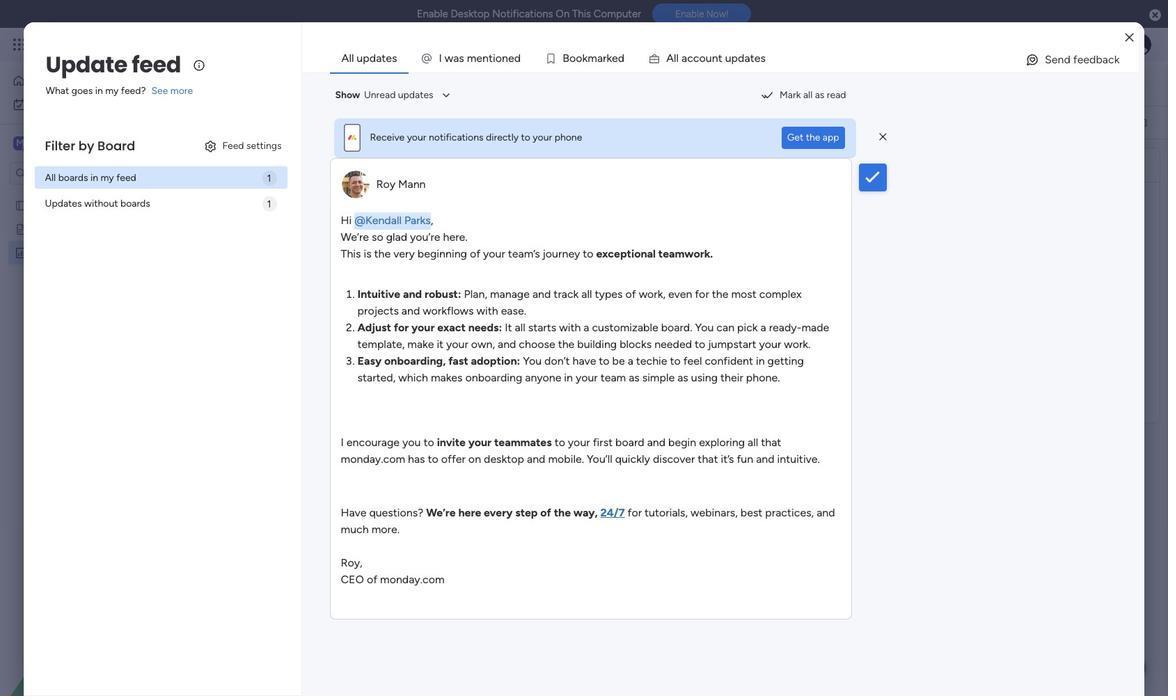 Task type: describe. For each thing, give the bounding box(es) containing it.
your down ready-
[[760, 337, 782, 351]]

app
[[823, 131, 840, 143]]

my for feed
[[101, 172, 114, 184]]

chart for 1st more dots image from the right
[[706, 156, 742, 173]]

: 6 : 2
[[1131, 290, 1145, 326]]

2 more dots image from the left
[[1134, 160, 1144, 170]]

1 horizontal spatial we're
[[426, 506, 456, 519]]

begin
[[669, 436, 697, 449]]

the inside it all starts with a customizable board. you can pick a ready-made template, make it your own, and choose the building blocks needed to jumpstart your work.
[[558, 337, 575, 351]]

workspace image
[[13, 136, 27, 151]]

none search field inside new dashboard banner
[[416, 111, 546, 134]]

chart field for second more dots image from right
[[214, 156, 257, 174]]

ready-
[[769, 321, 802, 334]]

0 horizontal spatial as
[[629, 371, 640, 384]]

b o o k m a r k e d
[[563, 52, 625, 65]]

we're inside "hi @kendall parks , we're so glad you're here. this is the very beginning of your team's journey to exceptional teamwork."
[[341, 230, 369, 243]]

roy,
[[341, 556, 363, 569]]

starts
[[528, 321, 557, 334]]

settings image
[[1135, 115, 1149, 129]]

your up make
[[412, 321, 435, 334]]

enable desktop notifications on this computer
[[417, 8, 642, 20]]

search image
[[530, 117, 541, 128]]

and left track
[[533, 287, 551, 301]]

for inside 'for tutorials, webinars, best practices, and much more.'
[[628, 506, 642, 519]]

work,
[[639, 287, 666, 301]]

started,
[[358, 371, 396, 384]]

arrow down image
[[699, 114, 716, 131]]

1 s from the left
[[459, 52, 464, 65]]

now!
[[707, 9, 729, 20]]

even
[[669, 287, 693, 301]]

send
[[1046, 53, 1071, 66]]

all inside plan, manage and track all types of work, even for the most complex projects and workflows with ease.
[[582, 287, 592, 301]]

a up building
[[584, 321, 590, 334]]

of right step
[[541, 506, 552, 519]]

with inside it all starts with a customizable board. you can pick a ready-made template, make it your own, and choose the building blocks needed to jumpstart your work.
[[559, 321, 581, 334]]

meeting
[[33, 223, 69, 235]]

new dashboard inside list box
[[33, 247, 103, 258]]

chart for second more dots image from right
[[217, 156, 254, 173]]

1 horizontal spatial :
[[1135, 314, 1137, 326]]

2 t from the left
[[719, 52, 723, 65]]

enable for enable desktop notifications on this computer
[[417, 8, 448, 20]]

way,
[[574, 506, 598, 519]]

work inside the work management button
[[113, 36, 138, 52]]

questions?
[[369, 506, 424, 519]]

all inside to your first board and begin exploring all that monday.com has to offer on desktop and mobile. you'll quickly discover that it's fun and intuitive.
[[748, 436, 759, 449]]

choose
[[519, 337, 556, 351]]

management
[[141, 36, 216, 52]]

monday.com inside roy, ceo of monday.com
[[380, 573, 445, 586]]

ceo
[[341, 573, 364, 586]]

feed
[[223, 140, 244, 152]]

best
[[741, 506, 763, 519]]

board inside to your first board and begin exploring all that monday.com has to offer on desktop and mobile. you'll quickly discover that it's fun and intuitive.
[[616, 436, 645, 449]]

your inside you don't have to be a techie to feel confident in getting started, which makes onboarding anyone in your team as simple as using their phone.
[[576, 371, 598, 384]]

in up phone.
[[756, 354, 765, 367]]

chart field for 1st more dots image from the right
[[702, 156, 745, 174]]

encourage
[[347, 436, 400, 449]]

your inside to your first board and begin exploring all that monday.com has to offer on desktop and mobile. you'll quickly discover that it's fun and intuitive.
[[568, 436, 591, 449]]

0 horizontal spatial boards
[[58, 172, 88, 184]]

and down the teammates
[[527, 452, 546, 466]]

all for all updates
[[342, 52, 354, 65]]

projects
[[358, 304, 399, 317]]

you
[[403, 436, 421, 449]]

you don't have to be a techie to feel confident in getting started, which makes onboarding anyone in your team as simple as using their phone.
[[358, 354, 804, 384]]

and right fun
[[757, 452, 775, 466]]

connected
[[320, 116, 368, 128]]

exact
[[438, 321, 466, 334]]

teammates
[[495, 436, 552, 449]]

i for i w a s m e n t i o n e d
[[439, 52, 442, 65]]

makes
[[431, 371, 463, 384]]

on
[[556, 8, 570, 20]]

your up on on the left bottom of page
[[469, 436, 492, 449]]

notifications
[[429, 132, 484, 143]]

which
[[399, 371, 428, 384]]

intuitive and robust:
[[358, 287, 462, 301]]

it
[[437, 337, 444, 351]]

tab list containing all updates
[[330, 45, 1140, 72]]

feed settings
[[223, 140, 282, 152]]

practices,
[[766, 506, 814, 519]]

your right receive
[[407, 132, 427, 143]]

0 horizontal spatial :
[[1131, 290, 1133, 302]]

mark
[[780, 89, 801, 101]]

exceptional
[[597, 247, 656, 260]]

most
[[732, 287, 757, 301]]

2 d from the left
[[618, 52, 625, 65]]

a right b
[[598, 52, 603, 65]]

board.
[[662, 321, 693, 334]]

2 e from the left
[[509, 52, 515, 65]]

journey
[[543, 247, 580, 260]]

3 n from the left
[[712, 52, 719, 65]]

select product image
[[13, 38, 26, 52]]

glad
[[386, 230, 408, 243]]

mobile.
[[548, 452, 584, 466]]

send feedback button
[[1020, 49, 1126, 71]]

my for my work
[[32, 98, 45, 110]]

template,
[[358, 337, 405, 351]]

m for e
[[467, 52, 477, 65]]

your inside "hi @kendall parks , we're so glad you're here. this is the very beginning of your team's journey to exceptional teamwork."
[[483, 247, 506, 260]]

your down search image
[[533, 132, 553, 143]]

4 e from the left
[[755, 52, 761, 65]]

dapulse close image
[[1150, 8, 1162, 22]]

offer
[[441, 452, 466, 466]]

the left way,
[[554, 506, 571, 519]]

adjust for your exact needs:
[[358, 321, 502, 334]]

update feed
[[46, 49, 181, 80]]

exploring
[[699, 436, 745, 449]]

easy onboarding, fast adoption:
[[358, 354, 521, 367]]

of inside plan, manage and track all types of work, even for the most complex projects and workflows with ease.
[[626, 287, 636, 301]]

for inside plan, manage and track all types of work, even for the most complex projects and workflows with ease.
[[695, 287, 710, 301]]

see more link
[[151, 84, 193, 98]]

in down don't
[[564, 371, 573, 384]]

receive
[[370, 132, 405, 143]]

mann
[[398, 177, 426, 191]]

my first board
[[33, 199, 94, 211]]

1 o from the left
[[496, 52, 502, 65]]

notifications
[[493, 8, 553, 20]]

without
[[84, 197, 118, 209]]

to left be on the bottom right of page
[[599, 354, 610, 367]]

unread
[[364, 89, 396, 101]]

needed
[[655, 337, 692, 351]]

workspace selection element
[[13, 135, 116, 153]]

2 u from the left
[[726, 52, 732, 65]]

1 horizontal spatial updates
[[398, 89, 434, 101]]

ease.
[[501, 304, 527, 317]]

get the app
[[788, 131, 840, 143]]

a right a
[[682, 52, 688, 65]]

a left i
[[454, 52, 459, 65]]

the inside plan, manage and track all types of work, even for the most complex projects and workflows with ease.
[[712, 287, 729, 301]]

Filter dashboard by text search field
[[416, 111, 546, 134]]

webinars,
[[691, 506, 738, 519]]

much
[[341, 523, 369, 536]]

pick
[[738, 321, 758, 334]]

see
[[151, 85, 168, 97]]

in right goes
[[95, 85, 103, 97]]

be
[[613, 354, 625, 367]]

d for a l l a c c o u n t u p d a t e s
[[738, 52, 745, 65]]

i for i encourage you to invite your teammates
[[341, 436, 344, 449]]

enable for enable now!
[[676, 9, 705, 20]]

more.
[[372, 523, 400, 536]]

adoption:
[[471, 354, 521, 367]]

search everything image
[[1048, 38, 1062, 52]]

updates
[[45, 197, 82, 209]]

you're
[[410, 230, 441, 243]]

p
[[732, 52, 738, 65]]

close image
[[1126, 32, 1134, 43]]

1 horizontal spatial that
[[761, 436, 782, 449]]

all updates
[[342, 52, 397, 65]]

with inside plan, manage and track all types of work, even for the most complex projects and workflows with ease.
[[477, 304, 499, 317]]

every
[[484, 506, 513, 519]]

0 horizontal spatial that
[[698, 452, 719, 466]]

have
[[573, 354, 597, 367]]

and up discover
[[648, 436, 666, 449]]

new dashboard inside banner
[[210, 68, 385, 99]]

1 vertical spatial for
[[394, 321, 409, 334]]

and left robust:
[[403, 287, 422, 301]]

as inside button
[[816, 89, 825, 101]]

help image
[[1078, 38, 1092, 52]]

a right pick
[[761, 321, 767, 334]]

0 vertical spatial feed
[[132, 49, 181, 80]]

a inside you don't have to be a techie to feel confident in getting started, which makes onboarding anyone in your team as simple as using their phone.
[[628, 354, 634, 367]]

all inside button
[[804, 89, 813, 101]]

feedback
[[1074, 53, 1120, 66]]

to up mobile.
[[555, 436, 566, 449]]

in up 'updates without boards' in the left top of the page
[[91, 172, 98, 184]]

to right has
[[428, 452, 439, 466]]

3 o from the left
[[576, 52, 583, 65]]

by
[[79, 137, 94, 155]]

Search in workspace field
[[29, 165, 116, 181]]

filter by board
[[45, 137, 135, 155]]

you'll
[[587, 452, 613, 466]]

1 vertical spatial dashboard
[[56, 247, 103, 258]]

you inside it all starts with a customizable board. you can pick a ready-made template, make it your own, and choose the building blocks needed to jumpstart your work.
[[696, 321, 714, 334]]

2 s from the left
[[761, 52, 766, 65]]

meeting notes
[[33, 223, 98, 235]]

d for i w a s m e n t i o n e d
[[515, 52, 521, 65]]



Task type: vqa. For each thing, say whether or not it's contained in the screenshot.
Filter dashboard by text search box to the top
no



Task type: locate. For each thing, give the bounding box(es) containing it.
the inside button
[[806, 131, 821, 143]]

new right public dashboard image
[[33, 247, 53, 258]]

of inside roy, ceo of monday.com
[[367, 573, 378, 586]]

3 e from the left
[[612, 52, 618, 65]]

l right a
[[677, 52, 679, 65]]

0 horizontal spatial with
[[477, 304, 499, 317]]

it all starts with a customizable board. you can pick a ready-made template, make it your own, and choose the building blocks needed to jumpstart your work.
[[358, 321, 830, 351]]

1 vertical spatial new
[[33, 247, 53, 258]]

e right r
[[612, 52, 618, 65]]

o left r
[[570, 52, 576, 65]]

have
[[341, 506, 367, 519]]

1 horizontal spatial chart field
[[702, 156, 745, 174]]

this inside "hi @kendall parks , we're so glad you're here. this is the very beginning of your team's journey to exceptional teamwork."
[[341, 247, 361, 260]]

new inside list box
[[33, 247, 53, 258]]

,
[[431, 214, 434, 227]]

my work option
[[8, 93, 169, 116]]

in
[[95, 85, 103, 97], [91, 172, 98, 184], [756, 354, 765, 367], [564, 371, 573, 384]]

i left w
[[439, 52, 442, 65]]

and inside 'for tutorials, webinars, best practices, and much more.'
[[817, 506, 836, 519]]

1 for all boards in my feed
[[267, 173, 271, 185]]

have questions? we're here every step of the way, 24/7
[[341, 506, 625, 519]]

0 horizontal spatial k
[[583, 52, 588, 65]]

m for a
[[588, 52, 598, 65]]

3 d from the left
[[738, 52, 745, 65]]

0 horizontal spatial chart
[[217, 156, 254, 173]]

my right public board image
[[33, 199, 46, 211]]

board
[[98, 137, 135, 155]]

1 horizontal spatial u
[[726, 52, 732, 65]]

add to favorites image
[[396, 76, 410, 90]]

e right i
[[509, 52, 515, 65]]

settings
[[247, 140, 282, 152]]

building
[[578, 337, 617, 351]]

customizable
[[592, 321, 659, 334]]

0 vertical spatial boards
[[58, 172, 88, 184]]

to inside it all starts with a customizable board. you can pick a ready-made template, make it your own, and choose the building blocks needed to jumpstart your work.
[[695, 337, 706, 351]]

work
[[113, 36, 138, 52], [48, 98, 69, 110]]

1 horizontal spatial dashboard
[[262, 68, 385, 99]]

0 horizontal spatial for
[[394, 321, 409, 334]]

board up notes
[[68, 199, 94, 211]]

roy
[[377, 177, 396, 191]]

my for my first board
[[33, 199, 46, 211]]

6
[[1136, 290, 1141, 302]]

1 u from the left
[[706, 52, 712, 65]]

using
[[691, 371, 718, 384]]

fast
[[449, 354, 469, 367]]

2 horizontal spatial for
[[695, 287, 710, 301]]

1 chart field from the left
[[214, 156, 257, 174]]

o right b
[[576, 52, 583, 65]]

first inside to your first board and begin exploring all that monday.com has to offer on desktop and mobile. you'll quickly discover that it's fun and intuitive.
[[593, 436, 613, 449]]

1 horizontal spatial more dots image
[[1134, 160, 1144, 170]]

0 vertical spatial i
[[439, 52, 442, 65]]

monday marketplace image
[[1014, 38, 1027, 52]]

0 horizontal spatial s
[[459, 52, 464, 65]]

public dashboard image
[[15, 246, 28, 259]]

new dashboard up connected
[[210, 68, 385, 99]]

1 horizontal spatial m
[[588, 52, 598, 65]]

first inside list box
[[49, 199, 66, 211]]

so
[[372, 230, 384, 243]]

1 vertical spatial updates
[[398, 89, 434, 101]]

0 horizontal spatial dashboard
[[56, 247, 103, 258]]

lottie animation element
[[0, 556, 178, 697]]

my up without
[[101, 172, 114, 184]]

the up don't
[[558, 337, 575, 351]]

send feedback
[[1046, 53, 1120, 66]]

2 vertical spatial for
[[628, 506, 642, 519]]

1 vertical spatial monday.com
[[380, 573, 445, 586]]

of right beginning
[[470, 247, 481, 260]]

enable
[[417, 8, 448, 20], [676, 9, 705, 20]]

all up show
[[342, 52, 354, 65]]

robust:
[[425, 287, 462, 301]]

updates right unread
[[398, 89, 434, 101]]

1 horizontal spatial first
[[593, 436, 613, 449]]

0 horizontal spatial new
[[33, 247, 53, 258]]

feed up see
[[132, 49, 181, 80]]

dashboard inside banner
[[262, 68, 385, 99]]

new inside banner
[[210, 68, 257, 99]]

1 vertical spatial boards
[[120, 197, 150, 209]]

w
[[445, 52, 454, 65]]

Chart field
[[214, 156, 257, 174], [702, 156, 745, 174]]

0 vertical spatial all
[[342, 52, 354, 65]]

1 vertical spatial that
[[698, 452, 719, 466]]

work.
[[785, 337, 811, 351]]

i
[[493, 52, 496, 65]]

0 vertical spatial my
[[105, 85, 119, 97]]

as right team
[[629, 371, 640, 384]]

c
[[688, 52, 694, 65], [694, 52, 700, 65]]

of inside "hi @kendall parks , we're so glad you're here. this is the very beginning of your team's journey to exceptional teamwork."
[[470, 247, 481, 260]]

1 vertical spatial 1
[[267, 173, 271, 185]]

quickly
[[616, 452, 651, 466]]

n left i
[[483, 52, 489, 65]]

your down have
[[576, 371, 598, 384]]

1 vertical spatial first
[[593, 436, 613, 449]]

board inside 1 connected board popup button
[[370, 116, 395, 128]]

d down enable now! button
[[738, 52, 745, 65]]

public board image
[[15, 222, 28, 235]]

e left i
[[477, 52, 483, 65]]

track
[[554, 287, 579, 301]]

types
[[595, 287, 623, 301]]

1 horizontal spatial new dashboard
[[210, 68, 385, 99]]

1 vertical spatial i
[[341, 436, 344, 449]]

1 t from the left
[[489, 52, 493, 65]]

1 vertical spatial new dashboard
[[33, 247, 103, 258]]

roy mann
[[377, 177, 426, 191]]

tab list
[[330, 45, 1140, 72]]

i inside tab list
[[439, 52, 442, 65]]

what
[[46, 85, 69, 97]]

all inside it all starts with a customizable board. you can pick a ready-made template, make it your own, and choose the building blocks needed to jumpstart your work.
[[515, 321, 526, 334]]

2 n from the left
[[502, 52, 509, 65]]

all right track
[[582, 287, 592, 301]]

filter inside popup button
[[672, 117, 694, 129]]

and down intuitive and robust:
[[402, 304, 420, 317]]

0 vertical spatial work
[[113, 36, 138, 52]]

enable now!
[[676, 9, 729, 20]]

0 vertical spatial new
[[210, 68, 257, 99]]

enable left the desktop
[[417, 8, 448, 20]]

your
[[407, 132, 427, 143], [533, 132, 553, 143], [483, 247, 506, 260], [412, 321, 435, 334], [447, 337, 469, 351], [760, 337, 782, 351], [576, 371, 598, 384], [469, 436, 492, 449], [568, 436, 591, 449]]

d right r
[[618, 52, 625, 65]]

workflows
[[423, 304, 474, 317]]

0 horizontal spatial filter
[[45, 137, 75, 155]]

0 vertical spatial 1
[[314, 116, 318, 128]]

1 horizontal spatial new
[[210, 68, 257, 99]]

1 more dots image from the left
[[646, 160, 655, 170]]

this left 'is'
[[341, 247, 361, 260]]

filter for filter
[[672, 117, 694, 129]]

to right you on the bottom left of page
[[424, 436, 434, 449]]

lottie animation image
[[0, 556, 178, 697]]

show
[[335, 89, 361, 101]]

to right journey
[[583, 247, 594, 260]]

t right w
[[489, 52, 493, 65]]

first up you'll
[[593, 436, 613, 449]]

m
[[467, 52, 477, 65], [588, 52, 598, 65]]

dapulse x slim image
[[880, 131, 887, 143]]

e right p
[[755, 52, 761, 65]]

1 vertical spatial with
[[559, 321, 581, 334]]

2 o from the left
[[570, 52, 576, 65]]

option
[[0, 193, 178, 195]]

my for feed?
[[105, 85, 119, 97]]

your up fast
[[447, 337, 469, 351]]

s right p
[[761, 52, 766, 65]]

1 vertical spatial feed
[[116, 172, 136, 184]]

chart down arrow down image
[[706, 156, 742, 173]]

as down feel
[[678, 371, 689, 384]]

we're left here
[[426, 506, 456, 519]]

i left encourage
[[341, 436, 344, 449]]

person button
[[584, 111, 645, 134]]

the right get
[[806, 131, 821, 143]]

to down search image
[[521, 132, 531, 143]]

a right p
[[745, 52, 751, 65]]

board for 1 connected board
[[370, 116, 395, 128]]

as
[[816, 89, 825, 101], [629, 371, 640, 384], [678, 371, 689, 384]]

2 chart field from the left
[[702, 156, 745, 174]]

0 vertical spatial board
[[370, 116, 395, 128]]

feed down board
[[116, 172, 136, 184]]

hi @kendall parks , we're so glad you're here. this is the very beginning of your team's journey to exceptional teamwork.
[[341, 214, 714, 260]]

for tutorials, webinars, best practices, and much more.
[[341, 506, 836, 536]]

2 horizontal spatial t
[[751, 52, 755, 65]]

all inside tab list
[[342, 52, 354, 65]]

to up feel
[[695, 337, 706, 351]]

and inside it all starts with a customizable board. you can pick a ready-made template, make it your own, and choose the building blocks needed to jumpstart your work.
[[498, 337, 516, 351]]

team
[[601, 371, 626, 384]]

beginning
[[418, 247, 467, 260]]

1 vertical spatial this
[[341, 247, 361, 260]]

what goes in my feed? see more
[[46, 85, 193, 97]]

monday.com down more.
[[380, 573, 445, 586]]

2 horizontal spatial as
[[816, 89, 825, 101]]

2 horizontal spatial d
[[738, 52, 745, 65]]

your left team's
[[483, 247, 506, 260]]

0 vertical spatial new dashboard
[[210, 68, 385, 99]]

here
[[459, 506, 482, 519]]

n right i
[[502, 52, 509, 65]]

of left work,
[[626, 287, 636, 301]]

show unread updates
[[335, 89, 434, 101]]

0 horizontal spatial m
[[467, 52, 477, 65]]

and
[[403, 287, 422, 301], [533, 287, 551, 301], [402, 304, 420, 317], [498, 337, 516, 351], [648, 436, 666, 449], [527, 452, 546, 466], [757, 452, 775, 466], [817, 506, 836, 519]]

t left p
[[719, 52, 723, 65]]

public board image
[[15, 199, 28, 212]]

more
[[171, 85, 193, 97]]

first
[[49, 199, 66, 211], [593, 436, 613, 449]]

first up meeting
[[49, 199, 66, 211]]

feel
[[684, 354, 703, 367]]

1 c from the left
[[688, 52, 694, 65]]

you inside you don't have to be a techie to feel confident in getting started, which makes onboarding anyone in your team as simple as using their phone.
[[523, 354, 542, 367]]

goes
[[72, 85, 93, 97]]

boards
[[58, 172, 88, 184], [120, 197, 150, 209]]

1 horizontal spatial filter
[[672, 117, 694, 129]]

2 k from the left
[[607, 52, 612, 65]]

adjust
[[358, 321, 391, 334]]

3 t from the left
[[751, 52, 755, 65]]

home link
[[8, 70, 169, 92]]

0 horizontal spatial work
[[48, 98, 69, 110]]

you left can in the right top of the page
[[696, 321, 714, 334]]

0 vertical spatial filter
[[672, 117, 694, 129]]

a right be on the bottom right of page
[[628, 354, 634, 367]]

0 horizontal spatial you
[[523, 354, 542, 367]]

r
[[603, 52, 607, 65]]

desktop
[[484, 452, 525, 466]]

person
[[606, 117, 636, 129]]

1 horizontal spatial for
[[628, 506, 642, 519]]

0 horizontal spatial all
[[45, 172, 56, 184]]

onboarding
[[466, 371, 523, 384]]

boards up updates
[[58, 172, 88, 184]]

t right p
[[751, 52, 755, 65]]

all up fun
[[748, 436, 759, 449]]

0 horizontal spatial new dashboard
[[33, 247, 103, 258]]

0 vertical spatial this
[[573, 8, 591, 20]]

more dots image down 'settings' image
[[1134, 160, 1144, 170]]

with down plan, manage and track all types of work, even for the most complex projects and workflows with ease.
[[559, 321, 581, 334]]

1 connected board
[[314, 116, 395, 128]]

list box containing my first board
[[0, 191, 178, 452]]

your up mobile.
[[568, 436, 591, 449]]

1 horizontal spatial d
[[618, 52, 625, 65]]

None search field
[[416, 111, 546, 134]]

work inside my work option
[[48, 98, 69, 110]]

1 k from the left
[[583, 52, 588, 65]]

1 horizontal spatial boards
[[120, 197, 150, 209]]

1 chart from the left
[[217, 156, 254, 173]]

1 horizontal spatial with
[[559, 321, 581, 334]]

0 vertical spatial updates
[[357, 52, 397, 65]]

0 vertical spatial that
[[761, 436, 782, 449]]

1 d from the left
[[515, 52, 521, 65]]

to down needed
[[670, 354, 681, 367]]

0 horizontal spatial chart field
[[214, 156, 257, 174]]

1 vertical spatial all
[[45, 172, 56, 184]]

work down what
[[48, 98, 69, 110]]

1 vertical spatial we're
[[426, 506, 456, 519]]

mark all as read button
[[755, 84, 852, 107]]

1 horizontal spatial t
[[719, 52, 723, 65]]

0 horizontal spatial n
[[483, 52, 489, 65]]

all right the 'it'
[[515, 321, 526, 334]]

1 connected board button
[[288, 111, 402, 134]]

display modes group
[[618, 72, 683, 95]]

0 horizontal spatial more dots image
[[646, 160, 655, 170]]

this right "on"
[[573, 8, 591, 20]]

1 vertical spatial my
[[101, 172, 114, 184]]

1 e from the left
[[477, 52, 483, 65]]

new dashboard banner
[[185, 61, 1169, 139]]

1 horizontal spatial all
[[342, 52, 354, 65]]

filter left by on the top left
[[45, 137, 75, 155]]

work management button
[[36, 26, 222, 63]]

1 for updates without boards
[[267, 199, 271, 210]]

all for all boards in my feed
[[45, 172, 56, 184]]

list box
[[0, 191, 178, 452]]

0 vertical spatial we're
[[341, 230, 369, 243]]

enable left now!
[[676, 9, 705, 20]]

step
[[516, 506, 538, 519]]

updates up add to favorites image
[[357, 52, 397, 65]]

2
[[1139, 314, 1145, 326]]

1 inside popup button
[[314, 116, 318, 128]]

m
[[16, 137, 24, 149]]

roy, ceo of monday.com
[[341, 556, 445, 586]]

board for my first board
[[68, 199, 94, 211]]

board up quickly
[[616, 436, 645, 449]]

1 horizontal spatial as
[[678, 371, 689, 384]]

: left 6
[[1131, 290, 1133, 302]]

home option
[[8, 70, 169, 92]]

new
[[210, 68, 257, 99], [33, 247, 53, 258]]

of right the 'ceo'
[[367, 573, 378, 586]]

u left p
[[706, 52, 712, 65]]

d
[[515, 52, 521, 65], [618, 52, 625, 65], [738, 52, 745, 65]]

new right the more
[[210, 68, 257, 99]]

my work
[[32, 98, 69, 110]]

1 horizontal spatial this
[[573, 8, 591, 20]]

2 m from the left
[[588, 52, 598, 65]]

and right practices,
[[817, 506, 836, 519]]

as left "read"
[[816, 89, 825, 101]]

2 chart from the left
[[706, 156, 742, 173]]

1 vertical spatial :
[[1135, 314, 1137, 326]]

work management
[[113, 36, 216, 52]]

New Dashboard field
[[206, 68, 388, 99]]

1 horizontal spatial i
[[439, 52, 442, 65]]

1 m from the left
[[467, 52, 477, 65]]

n left p
[[712, 52, 719, 65]]

dashboard up connected
[[262, 68, 385, 99]]

0 vertical spatial monday.com
[[341, 452, 405, 466]]

2 vertical spatial 1
[[267, 199, 271, 210]]

o left p
[[700, 52, 706, 65]]

1 vertical spatial you
[[523, 354, 542, 367]]

0 vertical spatial for
[[695, 287, 710, 301]]

0 horizontal spatial enable
[[417, 8, 448, 20]]

0 horizontal spatial u
[[706, 52, 712, 65]]

monday.com down encourage
[[341, 452, 405, 466]]

0 horizontal spatial t
[[489, 52, 493, 65]]

directly
[[486, 132, 519, 143]]

1 horizontal spatial board
[[370, 116, 395, 128]]

all right mark
[[804, 89, 813, 101]]

all updates link
[[331, 45, 409, 72]]

to inside "hi @kendall parks , we're so glad you're here. this is the very beginning of your team's journey to exceptional teamwork."
[[583, 247, 594, 260]]

m left r
[[588, 52, 598, 65]]

chart
[[217, 156, 254, 173], [706, 156, 742, 173]]

0 horizontal spatial we're
[[341, 230, 369, 243]]

0 horizontal spatial first
[[49, 199, 66, 211]]

for right even at the top of page
[[695, 287, 710, 301]]

1 horizontal spatial s
[[761, 52, 766, 65]]

is
[[364, 247, 372, 260]]

1 horizontal spatial work
[[113, 36, 138, 52]]

enable inside enable now! button
[[676, 9, 705, 20]]

0 horizontal spatial updates
[[357, 52, 397, 65]]

1 horizontal spatial you
[[696, 321, 714, 334]]

filter
[[672, 117, 694, 129], [45, 137, 75, 155]]

that up the intuitive.
[[761, 436, 782, 449]]

getting
[[768, 354, 804, 367]]

the inside "hi @kendall parks , we're so glad you're here. this is the very beginning of your team's journey to exceptional teamwork."
[[374, 247, 391, 260]]

of
[[470, 247, 481, 260], [626, 287, 636, 301], [541, 506, 552, 519], [367, 573, 378, 586]]

4 o from the left
[[700, 52, 706, 65]]

u down now!
[[726, 52, 732, 65]]

1 horizontal spatial n
[[502, 52, 509, 65]]

: left 2
[[1135, 314, 1137, 326]]

parks
[[405, 214, 431, 227]]

0 vertical spatial my
[[32, 98, 45, 110]]

2 c from the left
[[694, 52, 700, 65]]

my inside my work option
[[32, 98, 45, 110]]

1 vertical spatial my
[[33, 199, 46, 211]]

filter for filter by board
[[45, 137, 75, 155]]

1 horizontal spatial enable
[[676, 9, 705, 20]]

main
[[32, 137, 56, 150]]

filter left arrow down image
[[672, 117, 694, 129]]

more dots image
[[646, 160, 655, 170], [1134, 160, 1144, 170]]

2 l from the left
[[677, 52, 679, 65]]

that left it's
[[698, 452, 719, 466]]

1 n from the left
[[483, 52, 489, 65]]

s right w
[[459, 52, 464, 65]]

all
[[342, 52, 354, 65], [45, 172, 56, 184]]

fun
[[737, 452, 754, 466]]

1 vertical spatial board
[[68, 199, 94, 211]]

the right 'is'
[[374, 247, 391, 260]]

workspace
[[59, 137, 114, 150]]

easy
[[358, 354, 382, 367]]

1 l from the left
[[674, 52, 677, 65]]

@kendall
[[355, 214, 402, 227]]

kendall parks image
[[1130, 33, 1152, 56]]

we're down hi on the top of the page
[[341, 230, 369, 243]]

monday.com inside to your first board and begin exploring all that monday.com has to offer on desktop and mobile. you'll quickly discover that it's fun and intuitive.
[[341, 452, 405, 466]]

2 vertical spatial board
[[616, 436, 645, 449]]

0 horizontal spatial d
[[515, 52, 521, 65]]

chart down feed
[[217, 156, 254, 173]]

0 horizontal spatial this
[[341, 247, 361, 260]]



